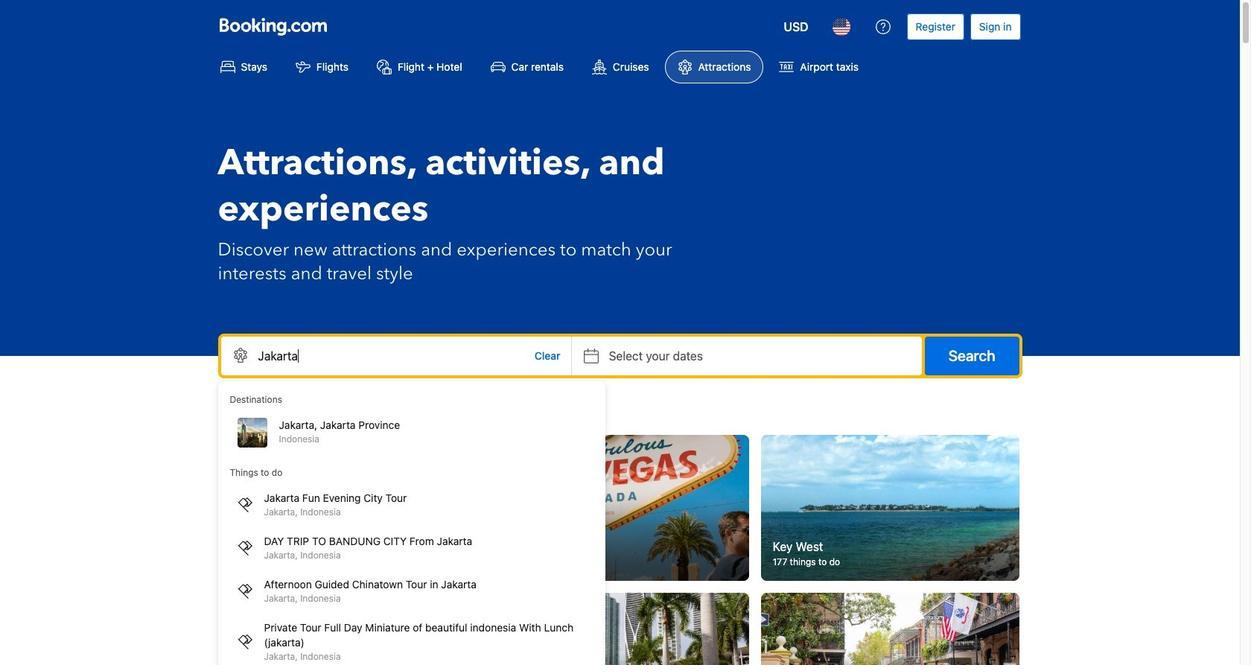 Task type: vqa. For each thing, say whether or not it's contained in the screenshot.
'WHERE ARE YOU GOING?' SEARCH BOX
yes



Task type: locate. For each thing, give the bounding box(es) containing it.
new orleans image
[[761, 593, 1020, 665]]

new york image
[[219, 435, 478, 581]]

las vegas image
[[490, 435, 749, 581]]

miami image
[[490, 593, 749, 665]]

key west image
[[761, 435, 1020, 581]]



Task type: describe. For each thing, give the bounding box(es) containing it.
booking.com image
[[219, 18, 327, 36]]

san diego image
[[219, 593, 478, 665]]

Where are you going? search field
[[221, 337, 571, 375]]



